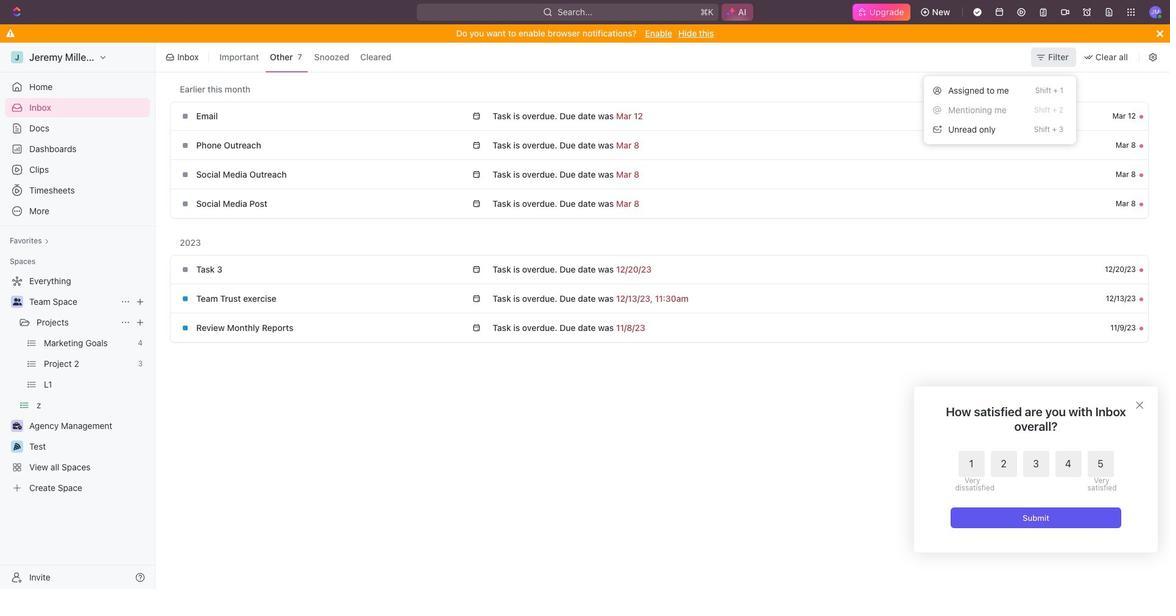 Task type: locate. For each thing, give the bounding box(es) containing it.
5 unread image from the top
[[1140, 269, 1143, 272]]

sidebar navigation
[[0, 43, 155, 590]]

tree
[[5, 272, 150, 499]]

unread image
[[1140, 115, 1143, 119], [1140, 144, 1143, 148], [1140, 173, 1143, 177], [1140, 203, 1143, 206], [1140, 269, 1143, 272], [1140, 298, 1143, 301]]

1 unread image from the top
[[1140, 115, 1143, 119]]

option group
[[955, 452, 1114, 492]]

dialog
[[914, 387, 1158, 553]]

tab list
[[213, 40, 398, 74]]

unread image
[[1140, 327, 1143, 331]]

3 unread image from the top
[[1140, 173, 1143, 177]]

4 unread image from the top
[[1140, 203, 1143, 206]]



Task type: vqa. For each thing, say whether or not it's contained in the screenshot.
second Unread image
yes



Task type: describe. For each thing, give the bounding box(es) containing it.
2 unread image from the top
[[1140, 144, 1143, 148]]

6 unread image from the top
[[1140, 298, 1143, 301]]

tree inside sidebar navigation
[[5, 272, 150, 499]]

user group image
[[12, 299, 22, 306]]



